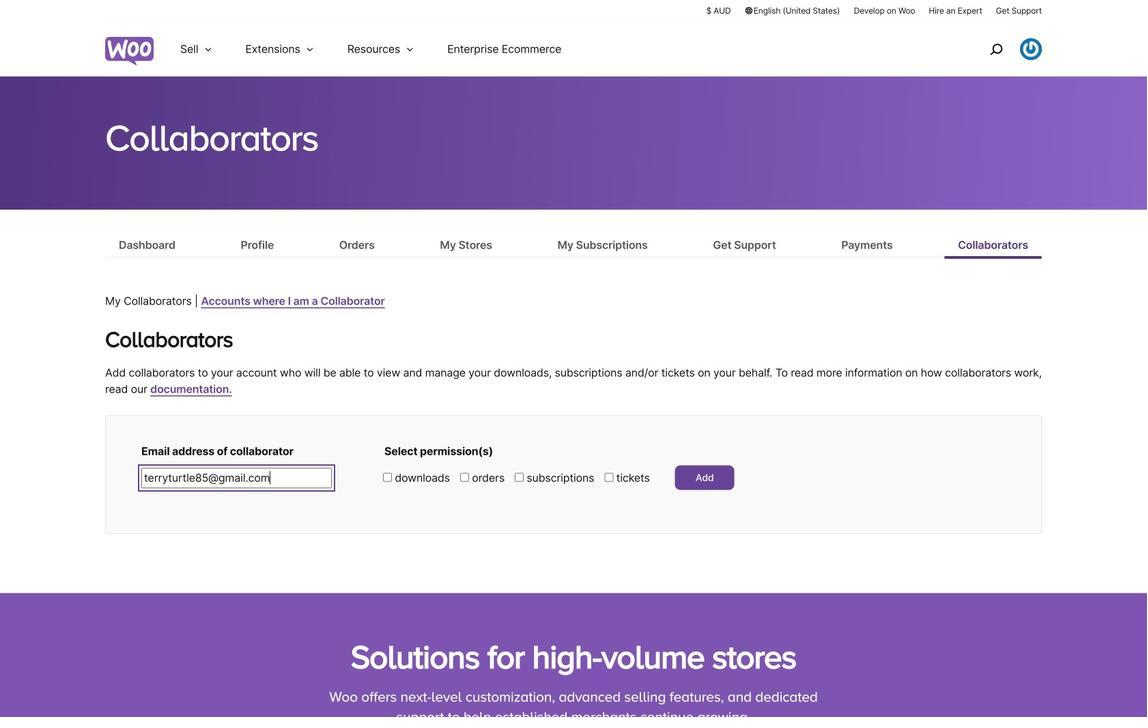 Task type: locate. For each thing, give the bounding box(es) containing it.
search image
[[986, 38, 1007, 60]]

service navigation menu element
[[961, 27, 1042, 71]]

None checkbox
[[383, 473, 392, 482], [460, 473, 469, 482], [605, 473, 614, 482], [383, 473, 392, 482], [460, 473, 469, 482], [605, 473, 614, 482]]

None checkbox
[[515, 473, 524, 482]]



Task type: vqa. For each thing, say whether or not it's contained in the screenshot.
file lines 'image'
no



Task type: describe. For each thing, give the bounding box(es) containing it.
open account menu image
[[1020, 38, 1042, 60]]



